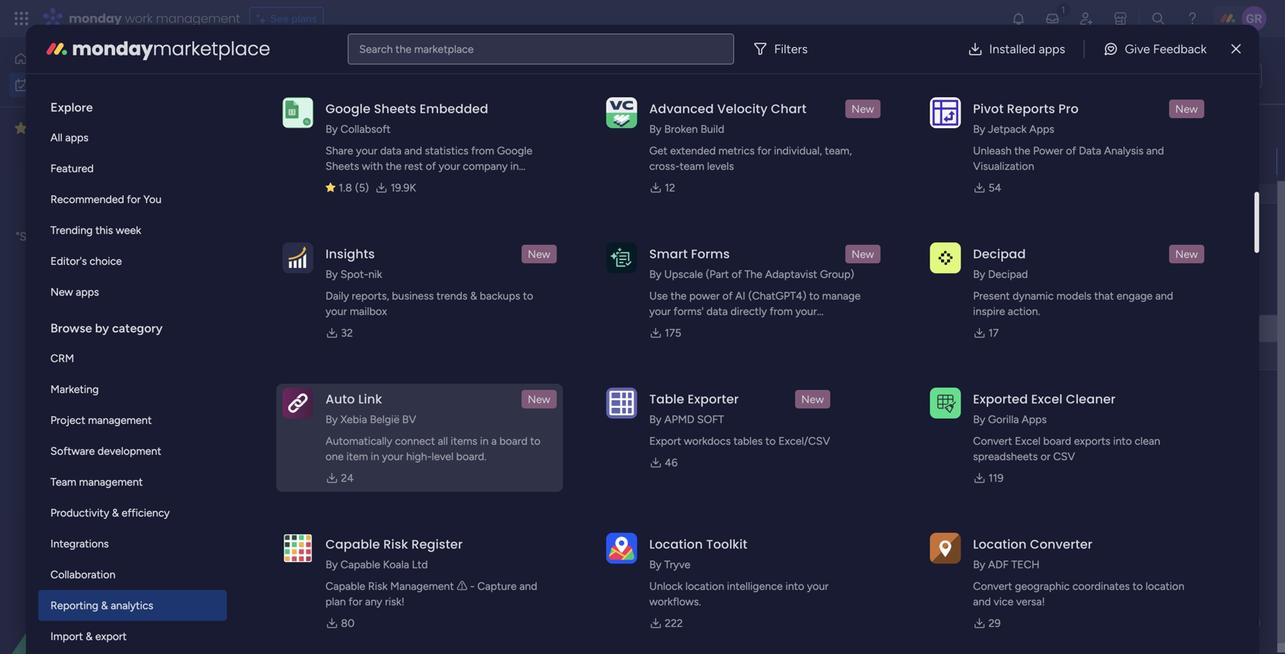 Task type: describe. For each thing, give the bounding box(es) containing it.
items for later
[[319, 462, 345, 475]]

location toolkit by tryve
[[650, 536, 748, 572]]

unlock
[[650, 580, 683, 593]]

apps inside exported excel cleaner by gorilla apps
[[1022, 413, 1048, 426]]

the for use
[[671, 290, 687, 303]]

productivity & efficiency option
[[38, 498, 227, 529]]

exporter
[[688, 391, 739, 408]]

exported excel cleaner by gorilla apps
[[974, 391, 1116, 426]]

apps for all apps
[[65, 131, 89, 144]]

browse by category heading
[[38, 308, 227, 343]]

toolkit
[[707, 536, 748, 554]]

1.8
[[339, 181, 352, 194]]

installed apps button
[[956, 34, 1078, 65]]

ai
[[736, 290, 746, 303]]

work
[[125, 10, 153, 27]]

by up get at top
[[650, 123, 662, 136]]

marketing
[[50, 383, 99, 396]]

by jetpack apps
[[974, 123, 1055, 136]]

by down auto
[[326, 413, 338, 426]]

work
[[270, 58, 332, 93]]

of for by
[[732, 268, 742, 281]]

and inside capable risk management ⚠️ - capture and plan for any risk!
[[520, 580, 538, 593]]

the for search
[[396, 43, 412, 56]]

24
[[341, 472, 354, 485]]

status for 1
[[1175, 124, 1207, 137]]

lottie animation image
[[0, 499, 197, 655]]

editor's choice option
[[38, 246, 227, 277]]

app logo image for by adf tech
[[930, 533, 961, 564]]

installed apps
[[990, 42, 1066, 56]]

extended
[[671, 144, 716, 157]]

your down statistics
[[439, 160, 460, 173]]

0 for today /
[[318, 239, 325, 252]]

auto link
[[326, 391, 382, 408]]

pivot
[[974, 100, 1004, 118]]

items for automatically
[[451, 435, 478, 448]]

share your data and statistics from google sheets with the rest of your company in monday!
[[326, 144, 533, 188]]

csv
[[1054, 450, 1076, 464]]

& for analytics
[[101, 600, 108, 613]]

& for export
[[86, 631, 93, 644]]

app logo image for by xebia belgië bv
[[282, 388, 313, 419]]

29
[[989, 617, 1001, 631]]

board
[[840, 291, 869, 304]]

risk for register
[[384, 536, 408, 554]]

group for 1
[[688, 124, 719, 137]]

apmd
[[665, 413, 695, 426]]

favorites button
[[11, 115, 151, 142]]

adf
[[989, 559, 1009, 572]]

week for this
[[291, 291, 328, 310]]

home link
[[9, 46, 188, 71]]

people for /
[[966, 291, 999, 304]]

software development option
[[38, 436, 227, 467]]

mailbox
[[350, 305, 387, 318]]

team management
[[50, 476, 143, 489]]

cleaner
[[1067, 391, 1116, 408]]

build
[[701, 123, 725, 136]]

home
[[34, 52, 64, 65]]

rest
[[405, 160, 423, 173]]

productivity & efficiency
[[50, 507, 170, 520]]

item inside overdue / 1 item
[[341, 128, 363, 141]]

update feed image
[[1045, 11, 1061, 26]]

0 vertical spatial management
[[822, 157, 886, 170]]

new inside button
[[234, 128, 256, 141]]

v2 star 2 image
[[15, 119, 27, 138]]

1 do from the top
[[679, 157, 692, 170]]

see plans button
[[250, 7, 324, 30]]

no
[[39, 213, 54, 227]]

12
[[665, 181, 676, 194]]

with
[[362, 160, 383, 173]]

and inside unleash the power of data analysis and visualization
[[1147, 144, 1165, 157]]

excel for convert
[[1016, 435, 1041, 448]]

statistics
[[425, 144, 469, 157]]

management for team management
[[79, 476, 143, 489]]

0 vertical spatial it
[[1216, 155, 1223, 169]]

of inside share your data and statistics from google sheets with the rest of your company in monday!
[[426, 160, 436, 173]]

today / 0 items
[[260, 235, 354, 255]]

capture
[[478, 580, 517, 593]]

1 vertical spatial in
[[480, 435, 489, 448]]

dapulse x slim image
[[1232, 40, 1242, 58]]

reporting & analytics option
[[38, 591, 227, 622]]

by up use
[[650, 268, 662, 281]]

risk for management
[[368, 580, 388, 593]]

1 vertical spatial a
[[318, 513, 328, 533]]

excel for exported
[[1032, 391, 1063, 408]]

unleash
[[974, 144, 1012, 157]]

trending
[[50, 224, 93, 237]]

import & export option
[[38, 622, 227, 653]]

spot-
[[341, 268, 369, 281]]

featured
[[50, 162, 94, 175]]

your inside unlock location intelligence into your workflows.
[[808, 580, 829, 593]]

smart
[[650, 246, 688, 263]]

to inside automatically connect all items in a board to one item in your high-level board.
[[531, 435, 541, 448]]

trending this week option
[[38, 215, 227, 246]]

from inside share your data and statistics from google sheets with the rest of your company in monday!
[[472, 144, 495, 157]]

marketing option
[[38, 374, 227, 405]]

the for unleash
[[1015, 144, 1031, 157]]

1 vertical spatial decipad
[[989, 268, 1029, 281]]

by inside google sheets embedded by collabsoft
[[326, 123, 338, 136]]

for inside option
[[127, 193, 141, 206]]

use the power of ai (chatgpt4) to manage your forms' data directly from your monday.com boards
[[650, 290, 861, 334]]

embedded
[[420, 100, 489, 118]]

engage
[[1117, 290, 1153, 303]]

group for /
[[688, 291, 719, 304]]

search
[[359, 43, 393, 56]]

new for auto link
[[528, 393, 551, 406]]

converter
[[1031, 536, 1093, 554]]

power
[[1034, 144, 1064, 157]]

& inside the daily reports, business trends & backups  to your mailbox
[[470, 290, 477, 303]]

to do list
[[1212, 69, 1256, 82]]

apps for installed apps
[[1039, 42, 1066, 56]]

recommended for you
[[50, 193, 162, 206]]

2 to-do from the top
[[664, 324, 692, 337]]

by down pivot on the top of the page
[[974, 123, 986, 136]]

see plans
[[270, 12, 317, 25]]

working
[[1158, 155, 1198, 169]]

without a date /
[[260, 513, 378, 533]]

of for use
[[723, 290, 733, 303]]

team,
[[825, 144, 853, 157]]

(5)
[[355, 181, 369, 194]]

app logo image for by tryve
[[606, 533, 637, 564]]

my
[[228, 58, 264, 93]]

plans
[[292, 12, 317, 25]]

efficiency
[[122, 507, 170, 520]]

by inside exported excel cleaner by gorilla apps
[[974, 413, 986, 426]]

give
[[1126, 42, 1151, 56]]

tech
[[1012, 559, 1040, 572]]

and inside present dynamic models that engage and inspire action.
[[1156, 290, 1174, 303]]

ltd
[[412, 559, 428, 572]]

location inside unlock location intelligence into your workflows.
[[686, 580, 725, 593]]

team management option
[[38, 467, 227, 498]]

your down the (chatgpt4)
[[796, 305, 818, 318]]

to inside convert geographic coordinates to location and vice versa!
[[1133, 580, 1144, 593]]

trends
[[437, 290, 468, 303]]

unlock location intelligence into your workflows.
[[650, 580, 829, 609]]

location inside convert geographic coordinates to location and vice versa!
[[1146, 580, 1185, 593]]

list box containing explore
[[38, 87, 227, 655]]

to inside the use the power of ai (chatgpt4) to manage your forms' data directly from your monday.com boards
[[810, 290, 820, 303]]

exported
[[974, 391, 1029, 408]]

17
[[989, 327, 999, 340]]

crm option
[[38, 343, 227, 374]]

new for insights
[[528, 248, 551, 261]]

all apps option
[[38, 122, 227, 153]]

integrations option
[[38, 529, 227, 560]]

week inside option
[[116, 224, 141, 237]]

monday.com
[[650, 321, 712, 334]]

new item
[[234, 128, 281, 141]]

2 to- from the top
[[664, 324, 679, 337]]

project management
[[785, 157, 886, 170]]

to
[[1212, 69, 1224, 82]]

0 horizontal spatial marketplace
[[153, 36, 271, 62]]

0 vertical spatial apps
[[1030, 123, 1055, 136]]

new for table exporter
[[802, 393, 825, 406]]

overdue
[[260, 124, 320, 143]]

levels
[[707, 160, 734, 173]]

app logo image for by gorilla apps
[[930, 388, 961, 419]]

any inside capable risk management ⚠️ - capture and plan for any risk!
[[365, 596, 382, 609]]

⚠️
[[457, 580, 468, 593]]

manage
[[823, 290, 861, 303]]

home option
[[9, 46, 188, 71]]

next week / 0 items
[[260, 402, 381, 422]]

metrics
[[719, 144, 755, 157]]

0 for later /
[[309, 462, 316, 475]]

analysis
[[1105, 144, 1144, 157]]

you
[[143, 193, 162, 206]]

link
[[358, 391, 382, 408]]

google inside google sheets embedded by collabsoft
[[326, 100, 371, 118]]

filters button
[[747, 34, 821, 65]]

by down table
[[650, 413, 662, 426]]

apps for new apps
[[76, 286, 99, 299]]

level
[[432, 450, 454, 464]]

next
[[260, 402, 291, 422]]

give feedback link
[[1092, 34, 1220, 65]]

board for so
[[69, 230, 99, 244]]



Task type: locate. For each thing, give the bounding box(es) containing it.
1 horizontal spatial location
[[1146, 580, 1185, 593]]

your down use
[[650, 305, 671, 318]]

2 horizontal spatial for
[[758, 144, 772, 157]]

capable for register
[[326, 536, 380, 554]]

monday for monday marketplace
[[72, 36, 153, 62]]

2 horizontal spatial 0
[[345, 406, 352, 419]]

2 group from the top
[[688, 291, 719, 304]]

on
[[1201, 155, 1213, 169]]

1 horizontal spatial it
[[1216, 155, 1223, 169]]

0 vertical spatial any
[[47, 230, 66, 244]]

1 horizontal spatial marketplace
[[414, 43, 474, 56]]

app logo image for by collabsoft
[[282, 97, 313, 128]]

1 image
[[1057, 1, 1071, 18]]

1 vertical spatial any
[[365, 596, 382, 609]]

app logo image left table
[[606, 388, 637, 419]]

business
[[392, 290, 434, 303]]

choice
[[90, 255, 122, 268]]

to-
[[664, 157, 679, 170], [664, 324, 679, 337]]

0 vertical spatial into
[[1114, 435, 1133, 448]]

search everything image
[[1151, 11, 1167, 26]]

0 vertical spatial boards
[[102, 213, 138, 227]]

1 horizontal spatial board
[[500, 435, 528, 448]]

of left ai
[[723, 290, 733, 303]]

project up software
[[50, 414, 85, 427]]

by up present
[[974, 268, 986, 281]]

power
[[690, 290, 720, 303]]

new apps option
[[38, 277, 227, 308]]

1 horizontal spatial data
[[707, 305, 728, 318]]

1 convert from the top
[[974, 435, 1013, 448]]

0
[[318, 239, 325, 252], [345, 406, 352, 419], [309, 462, 316, 475]]

of right rest
[[426, 160, 436, 173]]

1 vertical spatial group
[[688, 291, 719, 304]]

team
[[50, 476, 76, 489]]

by spot-nik
[[326, 268, 382, 281]]

data
[[1080, 144, 1102, 157]]

app logo image for by jetpack apps
[[930, 97, 961, 128]]

sheets down share
[[326, 160, 359, 173]]

2 vertical spatial for
[[349, 596, 363, 609]]

development
[[98, 445, 161, 458]]

1 vertical spatial status
[[1175, 291, 1207, 304]]

item inside automatically connect all items in a board to one item in your high-level board.
[[347, 450, 368, 464]]

coordinates
[[1073, 580, 1131, 593]]

1 vertical spatial 1
[[342, 295, 347, 308]]

1 people from the top
[[966, 124, 999, 137]]

222
[[665, 617, 683, 631]]

1 vertical spatial monday
[[72, 36, 153, 62]]

belgië
[[370, 413, 400, 426]]

app logo image left adf
[[930, 533, 961, 564]]

1 vertical spatial do
[[679, 324, 692, 337]]

1 vertical spatial risk
[[368, 580, 388, 593]]

to do list button
[[1184, 63, 1263, 88]]

convert for exported excel cleaner
[[974, 435, 1013, 448]]

use
[[650, 290, 668, 303]]

velocity
[[718, 100, 768, 118]]

individual,
[[774, 144, 823, 157]]

group
[[688, 124, 719, 137], [688, 291, 719, 304]]

1 vertical spatial apps
[[65, 131, 89, 144]]

0 vertical spatial data
[[380, 144, 402, 157]]

notifications image
[[1011, 11, 1027, 26]]

0 vertical spatial for
[[758, 144, 772, 157]]

capable inside capable risk management ⚠️ - capture and plan for any risk!
[[326, 580, 366, 593]]

1 vertical spatial capable
[[341, 559, 381, 572]]

sheets inside share your data and statistics from google sheets with the rest of your company in monday!
[[326, 160, 359, 173]]

1 status from the top
[[1175, 124, 1207, 137]]

your up with
[[356, 144, 378, 157]]

2 people from the top
[[966, 291, 999, 304]]

of inside the use the power of ai (chatgpt4) to manage your forms' data directly from your monday.com boards
[[723, 290, 733, 303]]

new for decipad
[[1176, 248, 1199, 261]]

& right trends
[[470, 290, 477, 303]]

0 horizontal spatial sheets
[[326, 160, 359, 173]]

to inside the daily reports, business trends & backups  to your mailbox
[[523, 290, 534, 303]]

geographic
[[1016, 580, 1070, 593]]

and inside share your data and statistics from google sheets with the rest of your company in monday!
[[405, 144, 422, 157]]

app logo image up this week / 1 item
[[282, 243, 313, 274]]

1 vertical spatial to-
[[664, 324, 679, 337]]

the up forms'
[[671, 290, 687, 303]]

and
[[405, 144, 422, 157], [1147, 144, 1165, 157], [1156, 290, 1174, 303], [520, 580, 538, 593], [974, 596, 992, 609]]

any up easily
[[47, 230, 66, 244]]

explore heading
[[38, 87, 227, 122]]

the inside share your data and statistics from google sheets with the rest of your company in monday!
[[386, 160, 402, 173]]

of left data
[[1067, 144, 1077, 157]]

new apps
[[50, 286, 99, 299]]

boards down directly
[[715, 321, 748, 334]]

convert up the vice
[[974, 580, 1013, 593]]

the
[[396, 43, 412, 56], [1015, 144, 1031, 157], [386, 160, 402, 173], [671, 290, 687, 303]]

items inside later / 0 items
[[319, 462, 345, 475]]

week for next
[[294, 402, 331, 422]]

broken
[[665, 123, 698, 136]]

by up daily
[[326, 268, 338, 281]]

2 vertical spatial in
[[371, 450, 380, 464]]

0 vertical spatial apps
[[1039, 42, 1066, 56]]

management up 'monday marketplace' on the left top
[[156, 10, 240, 27]]

project for project management
[[50, 414, 85, 427]]

tryve
[[665, 559, 691, 572]]

1 vertical spatial people
[[966, 291, 999, 304]]

item inside new item button
[[259, 128, 281, 141]]

monday down the work
[[72, 36, 153, 62]]

board up csv
[[1044, 435, 1072, 448]]

do down forms'
[[679, 324, 692, 337]]

management up development
[[88, 414, 152, 427]]

workflows.
[[650, 596, 702, 609]]

boards up the so
[[102, 213, 138, 227]]

0 horizontal spatial location
[[686, 580, 725, 593]]

(part
[[706, 268, 729, 281]]

1 horizontal spatial in
[[480, 435, 489, 448]]

175
[[665, 327, 682, 340]]

into inside unlock location intelligence into your workflows.
[[786, 580, 805, 593]]

app logo image for by spot-nik
[[282, 243, 313, 274]]

0 inside next week / 0 items
[[345, 406, 352, 419]]

import
[[50, 631, 83, 644]]

excel inside exported excel cleaner by gorilla apps
[[1032, 391, 1063, 408]]

to-do down forms'
[[664, 324, 692, 337]]

1 vertical spatial sheets
[[326, 160, 359, 173]]

app logo image for by capable koala ltd
[[282, 533, 313, 564]]

data down power
[[707, 305, 728, 318]]

0 horizontal spatial board
[[69, 230, 99, 244]]

to-do up 12
[[664, 157, 692, 170]]

a right all
[[492, 435, 497, 448]]

0 inside later / 0 items
[[309, 462, 316, 475]]

google up company
[[497, 144, 533, 157]]

from inside the use the power of ai (chatgpt4) to manage your forms' data directly from your monday.com boards
[[770, 305, 793, 318]]

in down automatically
[[371, 450, 380, 464]]

crm
[[50, 352, 74, 365]]

2 vertical spatial capable
[[326, 580, 366, 593]]

0 horizontal spatial into
[[786, 580, 805, 593]]

google sheets embedded by collabsoft
[[326, 100, 489, 136]]

1 horizontal spatial for
[[349, 596, 363, 609]]

app logo image left auto
[[282, 388, 313, 419]]

0 vertical spatial management
[[156, 10, 240, 27]]

risk inside capable risk register by capable koala ltd
[[384, 536, 408, 554]]

in inside share your data and statistics from google sheets with the rest of your company in monday!
[[511, 160, 519, 173]]

1 vertical spatial that
[[1095, 290, 1115, 303]]

monday up home option
[[69, 10, 122, 27]]

recommended for you option
[[38, 184, 227, 215]]

management up productivity & efficiency on the left bottom
[[79, 476, 143, 489]]

by inside location converter by adf tech
[[974, 559, 986, 572]]

1 inside this week / 1 item
[[342, 295, 347, 308]]

(chatgpt4)
[[749, 290, 807, 303]]

sheets
[[374, 100, 417, 118], [326, 160, 359, 173]]

data inside the use the power of ai (chatgpt4) to manage your forms' data directly from your monday.com boards
[[707, 305, 728, 318]]

capable left the koala
[[341, 559, 381, 572]]

1 inside overdue / 1 item
[[334, 128, 339, 141]]

1 vertical spatial for
[[127, 193, 141, 206]]

people for 1
[[966, 124, 999, 137]]

0 vertical spatial people
[[966, 124, 999, 137]]

from up company
[[472, 144, 495, 157]]

0 horizontal spatial a
[[318, 513, 328, 533]]

2 vertical spatial 0
[[309, 462, 316, 475]]

apps right all
[[65, 131, 89, 144]]

1 vertical spatial from
[[770, 305, 793, 318]]

apps up the power on the top of page
[[1030, 123, 1055, 136]]

no favorite boards yet "star" any board so that you can easily access it later
[[16, 213, 181, 261]]

and up rest
[[405, 144, 422, 157]]

capable up plan
[[326, 580, 366, 593]]

gorilla
[[989, 413, 1020, 426]]

give feedback
[[1126, 42, 1208, 56]]

lottie animation element
[[0, 499, 197, 655]]

give feedback button
[[1092, 34, 1220, 65]]

v2 overdue deadline image
[[1034, 155, 1046, 169]]

editor's choice
[[50, 255, 122, 268]]

by up plan
[[326, 559, 338, 572]]

and inside convert geographic coordinates to location and vice versa!
[[974, 596, 992, 609]]

a inside automatically connect all items in a board to one item in your high-level board.
[[492, 435, 497, 448]]

by left gorilla
[[974, 413, 986, 426]]

any left risk!
[[365, 596, 382, 609]]

team
[[680, 160, 705, 173]]

decipad up present
[[989, 268, 1029, 281]]

data
[[380, 144, 402, 157], [707, 305, 728, 318]]

excel inside convert excel board exports into clean spreadsheets or csv
[[1016, 435, 1041, 448]]

dynamic
[[1013, 290, 1054, 303]]

0 horizontal spatial management
[[391, 580, 454, 593]]

"star"
[[16, 230, 45, 244]]

management inside capable risk management ⚠️ - capture and plan for any risk!
[[391, 580, 454, 593]]

forms'
[[674, 305, 704, 318]]

project inside project management option
[[50, 414, 85, 427]]

0 vertical spatial monday
[[69, 10, 122, 27]]

that inside no favorite boards yet "star" any board so that you can easily access it later
[[117, 230, 138, 244]]

sheets inside google sheets embedded by collabsoft
[[374, 100, 417, 118]]

convert up spreadsheets
[[974, 435, 1013, 448]]

google inside share your data and statistics from google sheets with the rest of your company in monday!
[[497, 144, 533, 157]]

2 convert from the top
[[974, 580, 1013, 593]]

google
[[326, 100, 371, 118], [497, 144, 533, 157]]

location for location converter
[[974, 536, 1027, 554]]

item down automatically
[[347, 450, 368, 464]]

for left "you" on the left of the page
[[127, 193, 141, 206]]

board inside convert excel board exports into clean spreadsheets or csv
[[1044, 435, 1072, 448]]

people down pivot on the top of the page
[[966, 124, 999, 137]]

board down the favorite on the left top
[[69, 230, 99, 244]]

board for to
[[500, 435, 528, 448]]

app logo image down without
[[282, 533, 313, 564]]

monday marketplace image
[[1113, 11, 1129, 26]]

location inside location converter by adf tech
[[974, 536, 1027, 554]]

0 vertical spatial a
[[492, 435, 497, 448]]

a left date
[[318, 513, 328, 533]]

new for smart forms
[[852, 248, 875, 261]]

cross-
[[650, 160, 680, 173]]

the inside the use the power of ai (chatgpt4) to manage your forms' data directly from your monday.com boards
[[671, 290, 687, 303]]

my work
[[228, 58, 332, 93]]

location up workflows.
[[686, 580, 725, 593]]

items inside next week / 0 items
[[355, 406, 381, 419]]

greg robinson image
[[1243, 6, 1267, 31]]

item inside this week / 1 item
[[349, 295, 371, 308]]

1 vertical spatial 0
[[345, 406, 352, 419]]

insights
[[326, 246, 375, 263]]

project for project management
[[785, 157, 820, 170]]

0 left link
[[345, 406, 352, 419]]

of for unleash
[[1067, 144, 1077, 157]]

group up extended
[[688, 124, 719, 137]]

action.
[[1008, 305, 1041, 318]]

in up board.
[[480, 435, 489, 448]]

& left the efficiency
[[112, 507, 119, 520]]

app logo image for by apmd soft
[[606, 388, 637, 419]]

it inside no favorite boards yet "star" any board so that you can easily access it later
[[117, 247, 124, 261]]

monday marketplace image
[[44, 37, 69, 61]]

of inside unleash the power of data analysis and visualization
[[1067, 144, 1077, 157]]

your inside automatically connect all items in a board to one item in your high-level board.
[[382, 450, 404, 464]]

later
[[260, 458, 295, 477]]

board right all
[[500, 435, 528, 448]]

of left the
[[732, 268, 742, 281]]

and right engage
[[1156, 290, 1174, 303]]

app logo image for by upscale (part of the adaptavist group)
[[606, 243, 637, 274]]

and left the vice
[[974, 596, 992, 609]]

2 location from the left
[[974, 536, 1027, 554]]

status for /
[[1175, 291, 1207, 304]]

2 do from the top
[[679, 324, 692, 337]]

boards
[[102, 213, 138, 227], [715, 321, 748, 334]]

help image
[[1185, 11, 1201, 26]]

into inside convert excel board exports into clean spreadsheets or csv
[[1114, 435, 1133, 448]]

1 horizontal spatial management
[[822, 157, 886, 170]]

1 horizontal spatial sheets
[[374, 100, 417, 118]]

items
[[328, 239, 354, 252], [355, 406, 381, 419], [451, 435, 478, 448], [319, 462, 345, 475]]

project left team, on the right of page
[[785, 157, 820, 170]]

board inside no favorite boards yet "star" any board so that you can easily access it later
[[69, 230, 99, 244]]

location for location toolkit
[[650, 536, 703, 554]]

invite members image
[[1079, 11, 1095, 26]]

0 vertical spatial capable
[[326, 536, 380, 554]]

monday for monday work management
[[69, 10, 122, 27]]

data inside share your data and statistics from google sheets with the rest of your company in monday!
[[380, 144, 402, 157]]

0 horizontal spatial in
[[371, 450, 380, 464]]

plan
[[326, 596, 346, 609]]

location
[[650, 536, 703, 554], [974, 536, 1027, 554]]

apps right gorilla
[[1022, 413, 1048, 426]]

register
[[412, 536, 463, 554]]

week right the next
[[294, 402, 331, 422]]

that right the date in the top right of the page
[[1095, 290, 1115, 303]]

location right the coordinates
[[1146, 580, 1185, 593]]

0 inside today / 0 items
[[318, 239, 325, 252]]

for inside get extended metrics for individual, team, cross-team levels
[[758, 144, 772, 157]]

0 horizontal spatial from
[[472, 144, 495, 157]]

any inside no favorite boards yet "star" any board so that you can easily access it later
[[47, 230, 66, 244]]

project management option
[[38, 405, 227, 436]]

& left analytics
[[101, 600, 108, 613]]

0 horizontal spatial 0
[[309, 462, 316, 475]]

apps inside button
[[1039, 42, 1066, 56]]

& for efficiency
[[112, 507, 119, 520]]

by left adf
[[974, 559, 986, 572]]

decipad up "by decipad"
[[974, 246, 1027, 263]]

& left export at the bottom left of page
[[86, 631, 93, 644]]

2 horizontal spatial in
[[511, 160, 519, 173]]

1 vertical spatial week
[[291, 291, 328, 310]]

apps down update feed icon at the top of page
[[1039, 42, 1066, 56]]

1 location from the left
[[650, 536, 703, 554]]

collaboration option
[[38, 560, 227, 591]]

1 to- from the top
[[664, 157, 679, 170]]

risk inside capable risk management ⚠️ - capture and plan for any risk!
[[368, 580, 388, 593]]

1 horizontal spatial any
[[365, 596, 382, 609]]

automatically
[[326, 435, 393, 448]]

2 vertical spatial apps
[[76, 286, 99, 299]]

your right intelligence
[[808, 580, 829, 593]]

app logo image left smart
[[606, 243, 637, 274]]

convert inside convert geographic coordinates to location and vice versa!
[[974, 580, 1013, 593]]

app logo image left advanced at the top
[[606, 97, 637, 128]]

your down daily
[[326, 305, 347, 318]]

2 vertical spatial week
[[294, 402, 331, 422]]

0 vertical spatial 1
[[334, 128, 339, 141]]

table exporter
[[650, 391, 739, 408]]

1 vertical spatial excel
[[1016, 435, 1041, 448]]

project inside the 'project management' link
[[785, 157, 820, 170]]

1 up share
[[334, 128, 339, 141]]

yet
[[141, 213, 159, 227]]

0 vertical spatial convert
[[974, 435, 1013, 448]]

marketplace up embedded
[[414, 43, 474, 56]]

1 location from the left
[[686, 580, 725, 593]]

filters
[[775, 42, 808, 56]]

monday work management
[[69, 10, 240, 27]]

management for project management
[[88, 414, 152, 427]]

and right "analysis"
[[1147, 144, 1165, 157]]

reporting & analytics
[[50, 600, 153, 613]]

new inside option
[[50, 286, 73, 299]]

1 horizontal spatial google
[[497, 144, 533, 157]]

0 vertical spatial project
[[785, 157, 820, 170]]

convert geographic coordinates to location and vice versa!
[[974, 580, 1185, 609]]

app logo image down work
[[282, 97, 313, 128]]

into
[[1114, 435, 1133, 448], [786, 580, 805, 593]]

0 vertical spatial excel
[[1032, 391, 1063, 408]]

new item button
[[227, 122, 287, 147]]

new for advanced velocity chart
[[852, 102, 875, 116]]

1 vertical spatial data
[[707, 305, 728, 318]]

high-
[[406, 450, 432, 464]]

0 vertical spatial group
[[688, 124, 719, 137]]

1 vertical spatial management
[[391, 580, 454, 593]]

to- down forms'
[[664, 324, 679, 337]]

0 vertical spatial decipad
[[974, 246, 1027, 263]]

1 vertical spatial management
[[88, 414, 152, 427]]

1 horizontal spatial from
[[770, 305, 793, 318]]

1 vertical spatial google
[[497, 144, 533, 157]]

1 horizontal spatial that
[[1095, 290, 1115, 303]]

new
[[852, 102, 875, 116], [1176, 102, 1199, 116], [234, 128, 256, 141], [528, 248, 551, 261], [852, 248, 875, 261], [1176, 248, 1199, 261], [50, 286, 73, 299], [528, 393, 551, 406], [802, 393, 825, 406]]

reports,
[[352, 290, 389, 303]]

2 horizontal spatial board
[[1044, 435, 1072, 448]]

0 horizontal spatial google
[[326, 100, 371, 118]]

0 vertical spatial week
[[116, 224, 141, 237]]

favorite
[[57, 213, 99, 227]]

1 horizontal spatial into
[[1114, 435, 1133, 448]]

app logo image
[[282, 97, 313, 128], [606, 97, 637, 128], [930, 97, 961, 128], [282, 243, 313, 274], [606, 243, 637, 274], [930, 243, 961, 274], [282, 388, 313, 419], [606, 388, 637, 419], [930, 388, 961, 419], [282, 533, 313, 564], [606, 533, 637, 564], [930, 533, 961, 564]]

0 horizontal spatial for
[[127, 193, 141, 206]]

group up forms'
[[688, 291, 719, 304]]

app logo image for by broken build
[[606, 97, 637, 128]]

1 horizontal spatial 1
[[342, 295, 347, 308]]

access
[[79, 247, 114, 261]]

boards inside the use the power of ai (chatgpt4) to manage your forms' data directly from your monday.com boards
[[715, 321, 748, 334]]

directly
[[731, 305, 767, 318]]

1 vertical spatial to-do
[[664, 324, 692, 337]]

list box
[[38, 87, 227, 655]]

get
[[650, 144, 668, 157]]

week right this
[[291, 291, 328, 310]]

items for today
[[328, 239, 354, 252]]

1 horizontal spatial boards
[[715, 321, 748, 334]]

item right daily
[[349, 295, 371, 308]]

1 vertical spatial apps
[[1022, 413, 1048, 426]]

1 vertical spatial convert
[[974, 580, 1013, 593]]

for right plan
[[349, 596, 363, 609]]

0 horizontal spatial boards
[[102, 213, 138, 227]]

item
[[259, 128, 281, 141], [341, 128, 363, 141], [349, 295, 371, 308], [347, 450, 368, 464]]

items inside automatically connect all items in a board to one item in your high-level board.
[[451, 435, 478, 448]]

and right capture at the bottom of page
[[520, 580, 538, 593]]

boards inside no favorite boards yet "star" any board so that you can easily access it later
[[102, 213, 138, 227]]

0 vertical spatial that
[[117, 230, 138, 244]]

marketplace down monday work management
[[153, 36, 271, 62]]

0 vertical spatial status
[[1175, 124, 1207, 137]]

2 location from the left
[[1146, 580, 1185, 593]]

management
[[156, 10, 240, 27], [88, 414, 152, 427], [79, 476, 143, 489]]

1 horizontal spatial location
[[974, 536, 1027, 554]]

1 group from the top
[[688, 124, 719, 137]]

1 horizontal spatial a
[[492, 435, 497, 448]]

the inside unleash the power of data analysis and visualization
[[1015, 144, 1031, 157]]

later / 0 items
[[260, 458, 345, 477]]

your left high-
[[382, 450, 404, 464]]

software development
[[50, 445, 161, 458]]

that inside present dynamic models that engage and inspire action.
[[1095, 290, 1115, 303]]

convert inside convert excel board exports into clean spreadsheets or csv
[[974, 435, 1013, 448]]

app logo image for by decipad
[[930, 243, 961, 274]]

risk up risk!
[[368, 580, 388, 593]]

this
[[95, 224, 113, 237]]

your inside the daily reports, business trends & backups  to your mailbox
[[326, 305, 347, 318]]

board inside automatically connect all items in a board to one item in your high-level board.
[[500, 435, 528, 448]]

2 status from the top
[[1175, 291, 1207, 304]]

1 vertical spatial boards
[[715, 321, 748, 334]]

export workdocs tables to excel/csv
[[650, 435, 831, 448]]

convert for location converter
[[974, 580, 1013, 593]]

in right company
[[511, 160, 519, 173]]

0 horizontal spatial data
[[380, 144, 402, 157]]

80
[[341, 617, 355, 631]]

1 vertical spatial project
[[50, 414, 85, 427]]

by inside the location toolkit by tryve
[[650, 559, 662, 572]]

apps down editor's choice
[[76, 286, 99, 299]]

your
[[356, 144, 378, 157], [439, 160, 460, 173], [326, 305, 347, 318], [650, 305, 671, 318], [796, 305, 818, 318], [382, 450, 404, 464], [808, 580, 829, 593]]

that right the so
[[117, 230, 138, 244]]

0 left "one"
[[309, 462, 316, 475]]

0 vertical spatial 0
[[318, 239, 325, 252]]

location up adf
[[974, 536, 1027, 554]]

0 vertical spatial in
[[511, 160, 519, 173]]

0 horizontal spatial that
[[117, 230, 138, 244]]

it left later
[[117, 247, 124, 261]]

location inside the location toolkit by tryve
[[650, 536, 703, 554]]

search the marketplace
[[359, 43, 474, 56]]

capable for management
[[326, 580, 366, 593]]

select product image
[[14, 11, 29, 26]]

0 horizontal spatial it
[[117, 247, 124, 261]]

risk up the koala
[[384, 536, 408, 554]]

tables
[[734, 435, 763, 448]]

Filter dashboard by text search field
[[293, 122, 434, 147]]

to- left team
[[664, 157, 679, 170]]

0 horizontal spatial 1
[[334, 128, 339, 141]]

1 to-do from the top
[[664, 157, 692, 170]]

it right on
[[1216, 155, 1223, 169]]

featured option
[[38, 153, 227, 184]]

1 vertical spatial into
[[786, 580, 805, 593]]

0 horizontal spatial project
[[50, 414, 85, 427]]

new for pivot reports pro
[[1176, 102, 1199, 116]]

item up share
[[341, 128, 363, 141]]

None search field
[[293, 122, 434, 147]]

items inside today / 0 items
[[328, 239, 354, 252]]

for inside capable risk management ⚠️ - capture and plan for any risk!
[[349, 596, 363, 609]]

by inside capable risk register by capable koala ltd
[[326, 559, 338, 572]]

32
[[341, 327, 353, 340]]



Task type: vqa. For each thing, say whether or not it's contained in the screenshot.


